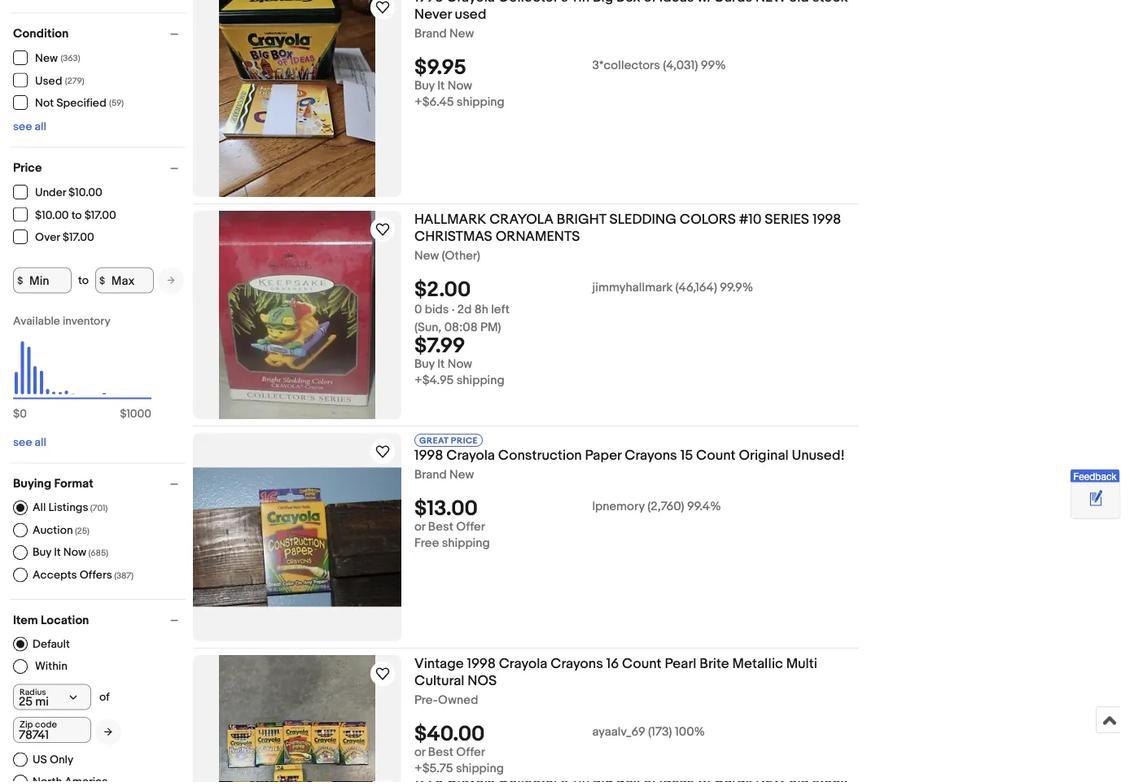 Task type: describe. For each thing, give the bounding box(es) containing it.
$9.95
[[415, 56, 467, 81]]

1998 inside hallmark crayola bright sledding colors #10 series 1998 christmas ornaments new (other)
[[813, 211, 842, 228]]

item location button
[[13, 613, 186, 628]]

offer for $40.00
[[457, 746, 486, 761]]

(363)
[[61, 53, 80, 64]]

pearl
[[665, 656, 697, 673]]

1998 crayola collector's tin big box of ideas w/cards new old stock never used heading
[[415, 0, 848, 23]]

location
[[41, 613, 89, 628]]

count inside the vintage 1998 crayola crayons 16 count pearl brite metallic multi cultural nos pre-owned
[[622, 656, 662, 673]]

(387)
[[114, 571, 134, 582]]

8h
[[475, 303, 489, 317]]

$10.00 to $17.00 link
[[13, 207, 117, 222]]

item location
[[13, 613, 89, 628]]

$10.00 to $17.00
[[35, 209, 116, 222]]

2d
[[458, 303, 472, 317]]

(other)
[[442, 249, 481, 264]]

shipping inside 'jimmyhallmark (46,164) 99.9% 0 bids · 2d 8h left (sun, 08:08 pm) $7.99 buy it now +$4.95 shipping'
[[457, 374, 505, 388]]

buying format
[[13, 477, 93, 492]]

1998 inside the vintage 1998 crayola crayons 16 count pearl brite metallic multi cultural nos pre-owned
[[467, 656, 496, 673]]

original
[[739, 447, 789, 464]]

(46,164)
[[676, 281, 718, 295]]

crayons inside the vintage 1998 crayola crayons 16 count pearl brite metallic multi cultural nos pre-owned
[[551, 656, 604, 673]]

apply within filter image
[[104, 727, 112, 738]]

nos
[[468, 673, 497, 690]]

1 vertical spatial $10.00
[[35, 209, 69, 222]]

1998 crayola construction paper crayons 15 count original unused! link
[[415, 447, 860, 468]]

$ 0
[[13, 408, 27, 422]]

now inside 'jimmyhallmark (46,164) 99.9% 0 bids · 2d 8h left (sun, 08:08 pm) $7.99 buy it now +$4.95 shipping'
[[448, 357, 473, 372]]

(173)
[[649, 726, 673, 740]]

$17.00 inside over $17.00 link
[[62, 231, 94, 245]]

brand inside great price 1998 crayola construction paper crayons 15 count original unused! brand new
[[415, 468, 447, 483]]

0 inside graph of available inventory between $0 and $1000+ image
[[20, 408, 27, 422]]

·
[[452, 303, 455, 317]]

buying format button
[[13, 477, 186, 492]]

us only
[[33, 753, 73, 767]]

over
[[35, 231, 60, 245]]

pm)
[[481, 321, 501, 335]]

under $10.00 link
[[13, 185, 103, 200]]

now inside 3*collectors (4,031) 99% buy it now +$6.45 shipping
[[448, 79, 473, 93]]

or for $13.00
[[415, 520, 426, 535]]

see for condition
[[13, 120, 32, 134]]

buy inside 'jimmyhallmark (46,164) 99.9% 0 bids · 2d 8h left (sun, 08:08 pm) $7.99 buy it now +$4.95 shipping'
[[415, 357, 435, 372]]

0 horizontal spatial of
[[99, 691, 110, 705]]

great price 1998 crayola construction paper crayons 15 count original unused! brand new
[[415, 436, 846, 483]]

collector's
[[498, 0, 568, 6]]

 (25) Items text field
[[73, 526, 89, 537]]

1998 inside great price 1998 crayola construction paper crayons 15 count original unused! brand new
[[415, 447, 444, 464]]

99%
[[701, 58, 726, 73]]

all
[[33, 501, 46, 515]]

or for $40.00
[[415, 746, 426, 761]]

1998 crayola collector's tin big box of ideas w/cards new old stock never used link
[[415, 0, 860, 26]]

colors
[[680, 211, 736, 228]]

it inside 3*collectors (4,031) 99% buy it now +$6.45 shipping
[[438, 79, 445, 93]]

condition button
[[13, 26, 186, 41]]

vintage
[[415, 656, 464, 673]]

$17.00 inside $10.00 to $17.00 link
[[84, 209, 116, 222]]

buy inside 3*collectors (4,031) 99% buy it now +$6.45 shipping
[[415, 79, 435, 93]]

used (279)
[[35, 74, 84, 88]]

listings
[[49, 501, 88, 515]]

hallmark
[[415, 211, 487, 228]]

never
[[415, 6, 452, 23]]

0 vertical spatial $10.00
[[69, 186, 102, 200]]

condition
[[13, 26, 69, 41]]

only
[[50, 753, 73, 767]]

free
[[415, 537, 439, 551]]

auction
[[33, 524, 73, 538]]

ideas
[[660, 0, 695, 6]]

 (685) Items text field
[[86, 549, 109, 559]]

buying
[[13, 477, 51, 492]]

15
[[681, 447, 693, 464]]

#10
[[740, 211, 762, 228]]

shipping for $9.95
[[457, 95, 505, 110]]

unused!
[[792, 447, 846, 464]]

(59)
[[109, 98, 124, 109]]

08:08
[[445, 321, 478, 335]]

price
[[13, 161, 42, 176]]

(25)
[[75, 526, 89, 537]]

see all button for price
[[13, 436, 46, 450]]

2 vertical spatial buy
[[33, 546, 51, 560]]

used
[[35, 74, 62, 88]]

construction
[[498, 447, 582, 464]]

default link
[[13, 638, 70, 652]]

+$4.95
[[415, 374, 454, 388]]

3*collectors
[[593, 58, 661, 73]]

multi
[[787, 656, 818, 673]]

not
[[35, 97, 54, 110]]

vintage 1998 crayola crayons 16 count pearl brite metallic multi cultural nos link
[[415, 656, 860, 694]]

over $17.00
[[35, 231, 94, 245]]

99.4%
[[688, 500, 722, 515]]

shipping for $40.00
[[456, 762, 504, 777]]

3*collectors (4,031) 99% buy it now +$6.45 shipping
[[415, 58, 726, 110]]

lpnemory (2,760) 99.4% or best offer free shipping
[[415, 500, 722, 551]]

sledding
[[610, 211, 677, 228]]

1998 crayola construction paper crayons 15 count original unused! image
[[193, 468, 402, 607]]

brite
[[700, 656, 730, 673]]

vintage 1998 crayola crayons 16 count pearl brite metallic multi cultural nos heading
[[415, 656, 818, 690]]

(701)
[[90, 504, 108, 514]]

new up "used"
[[35, 52, 58, 66]]

offer for $13.00
[[457, 520, 486, 535]]

new
[[756, 0, 786, 6]]

1000
[[127, 408, 152, 422]]

under
[[35, 186, 66, 200]]

new (363)
[[35, 52, 80, 66]]

series
[[765, 211, 810, 228]]

1998 crayola collector's tin big box of ideas w/cards new old stock never used image
[[219, 0, 376, 197]]

pre-
[[415, 694, 438, 708]]

hallmark crayola bright sledding colors #10 series 1998 christmas ornaments link
[[415, 211, 860, 249]]

new inside 1998 crayola collector's tin big box of ideas w/cards new old stock never used brand new
[[450, 26, 474, 41]]

new inside great price 1998 crayola construction paper crayons 15 count original unused! brand new
[[450, 468, 474, 483]]

(685)
[[88, 549, 109, 559]]

us
[[33, 753, 47, 767]]

Minimum Value in $ text field
[[13, 268, 72, 294]]

item
[[13, 613, 38, 628]]

price
[[451, 436, 478, 446]]

vintage 1998 crayola crayons 16 count pearl brite metallic multi cultural nos pre-owned
[[415, 656, 818, 708]]

see all button for condition
[[13, 120, 46, 134]]

format
[[54, 477, 93, 492]]

hallmark crayola bright sledding colors #10 series 1998 christmas ornaments image
[[219, 211, 376, 420]]



Task type: vqa. For each thing, say whether or not it's contained in the screenshot.
topmost "It"
yes



Task type: locate. For each thing, give the bounding box(es) containing it.
jimmyhallmark (46,164) 99.9% 0 bids · 2d 8h left (sun, 08:08 pm) $7.99 buy it now +$4.95 shipping
[[415, 281, 754, 388]]

$13.00
[[415, 497, 478, 522]]

0 vertical spatial or
[[415, 520, 426, 535]]

shipping for $13.00
[[442, 537, 490, 551]]

2 see from the top
[[13, 436, 32, 450]]

see all down $ 0
[[13, 436, 46, 450]]

1998 inside 1998 crayola collector's tin big box of ideas w/cards new old stock never used brand new
[[415, 0, 444, 6]]

1 horizontal spatial count
[[697, 447, 736, 464]]

2 vertical spatial it
[[54, 546, 61, 560]]

best up free
[[428, 520, 454, 535]]

1998 left used
[[415, 0, 444, 6]]

0 vertical spatial to
[[71, 209, 82, 222]]

best up +$5.75
[[428, 746, 454, 761]]

not specified (59)
[[35, 97, 124, 110]]

(279)
[[65, 76, 84, 86]]

see up price
[[13, 120, 32, 134]]

$17.00 down the under $10.00
[[84, 209, 116, 222]]

0 vertical spatial buy
[[415, 79, 435, 93]]

of up the apply within filter image
[[99, 691, 110, 705]]

old
[[790, 0, 810, 6]]

to
[[71, 209, 82, 222], [78, 274, 89, 288]]

of inside 1998 crayola collector's tin big box of ideas w/cards new old stock never used brand new
[[644, 0, 657, 6]]

0 vertical spatial crayola
[[447, 0, 495, 6]]

brand down great
[[415, 468, 447, 483]]

1998 crayola collector's tin big box of ideas w/cards new old stock never used brand new
[[415, 0, 848, 41]]

0 left bids
[[415, 303, 422, 317]]

available inventory
[[13, 315, 111, 329]]

offer inside lpnemory (2,760) 99.4% or best offer free shipping
[[457, 520, 486, 535]]

new
[[450, 26, 474, 41], [35, 52, 58, 66], [415, 249, 439, 264], [450, 468, 474, 483]]

1998 right series
[[813, 211, 842, 228]]

new down used
[[450, 26, 474, 41]]

$ up buying format dropdown button
[[120, 408, 127, 422]]

0 vertical spatial 0
[[415, 303, 422, 317]]

100%
[[675, 726, 706, 740]]

1 vertical spatial crayola
[[447, 447, 495, 464]]

16
[[607, 656, 619, 673]]

$ up buying
[[13, 408, 20, 422]]

see all button down "not" in the top of the page
[[13, 120, 46, 134]]

it inside 'jimmyhallmark (46,164) 99.9% 0 bids · 2d 8h left (sun, 08:08 pm) $7.99 buy it now +$4.95 shipping'
[[438, 357, 445, 372]]

to left the maximum value in $ text box
[[78, 274, 89, 288]]

best inside ayaalv_69 (173) 100% or best offer +$5.75 shipping
[[428, 746, 454, 761]]

crayola inside great price 1998 crayola construction paper crayons 15 count original unused! brand new
[[447, 447, 495, 464]]

all for condition
[[35, 120, 46, 134]]

crayola inside the vintage 1998 crayola crayons 16 count pearl brite metallic multi cultural nos pre-owned
[[499, 656, 548, 673]]

inventory
[[63, 315, 111, 329]]

now up +$6.45
[[448, 79, 473, 93]]

vintage 1998 crayola crayons 16 count pearl brite metallic multi cultural nos image
[[219, 656, 376, 783]]

$10.00
[[69, 186, 102, 200], [35, 209, 69, 222]]

new inside hallmark crayola bright sledding colors #10 series 1998 christmas ornaments new (other)
[[415, 249, 439, 264]]

buy
[[415, 79, 435, 93], [415, 357, 435, 372], [33, 546, 51, 560]]

offer
[[457, 520, 486, 535], [457, 746, 486, 761]]

0 vertical spatial $17.00
[[84, 209, 116, 222]]

now down (25) items text box
[[63, 546, 86, 560]]

1 vertical spatial $17.00
[[62, 231, 94, 245]]

2 brand from the top
[[415, 468, 447, 483]]

2 see all button from the top
[[13, 436, 46, 450]]

0 vertical spatial offer
[[457, 520, 486, 535]]

1 see all button from the top
[[13, 120, 46, 134]]

crayola inside 1998 crayola collector's tin big box of ideas w/cards new old stock never used brand new
[[447, 0, 495, 6]]

1998 down great
[[415, 447, 444, 464]]

+$5.75
[[415, 762, 454, 777]]

brand inside 1998 crayola collector's tin big box of ideas w/cards new old stock never used brand new
[[415, 26, 447, 41]]

0 vertical spatial best
[[428, 520, 454, 535]]

great
[[420, 436, 449, 446]]

1 horizontal spatial 0
[[415, 303, 422, 317]]

$ up available on the top of page
[[17, 275, 23, 287]]

$2.00
[[415, 278, 471, 303]]

Maximum Value in $ text field
[[95, 268, 154, 294]]

shipping right free
[[442, 537, 490, 551]]

0 vertical spatial crayons
[[625, 447, 678, 464]]

(sun,
[[415, 321, 442, 335]]

0 vertical spatial see all
[[13, 120, 46, 134]]

see all button
[[13, 120, 46, 134], [13, 436, 46, 450]]

1 offer from the top
[[457, 520, 486, 535]]

us only link
[[13, 753, 73, 768]]

all up buying
[[35, 436, 46, 450]]

see all button down $ 0
[[13, 436, 46, 450]]

it up +$4.95
[[438, 357, 445, 372]]

see for price
[[13, 436, 32, 450]]

0 horizontal spatial 0
[[20, 408, 27, 422]]

within
[[35, 660, 67, 674]]

buy down auction
[[33, 546, 51, 560]]

all
[[35, 120, 46, 134], [35, 436, 46, 450]]

2 offer from the top
[[457, 746, 486, 761]]

shipping right +$4.95
[[457, 374, 505, 388]]

1 all from the top
[[35, 120, 46, 134]]

crayola down price
[[447, 447, 495, 464]]

over $17.00 link
[[13, 230, 95, 245]]

0 vertical spatial count
[[697, 447, 736, 464]]

shipping inside ayaalv_69 (173) 100% or best offer +$5.75 shipping
[[456, 762, 504, 777]]

$ 1000
[[120, 408, 152, 422]]

new down "christmas"
[[415, 249, 439, 264]]

now up +$4.95
[[448, 357, 473, 372]]

accepts offers (387)
[[33, 568, 134, 582]]

offer inside ayaalv_69 (173) 100% or best offer +$5.75 shipping
[[457, 746, 486, 761]]

1 or from the top
[[415, 520, 426, 535]]

crayons left 16
[[551, 656, 604, 673]]

0 inside 'jimmyhallmark (46,164) 99.9% 0 bids · 2d 8h left (sun, 08:08 pm) $7.99 buy it now +$4.95 shipping'
[[415, 303, 422, 317]]

best for $13.00
[[428, 520, 454, 535]]

all for price
[[35, 436, 46, 450]]

1 vertical spatial brand
[[415, 468, 447, 483]]

1 brand from the top
[[415, 26, 447, 41]]

see down $ 0
[[13, 436, 32, 450]]

0 vertical spatial it
[[438, 79, 445, 93]]

 (387) Items text field
[[112, 571, 134, 582]]

0 vertical spatial see all button
[[13, 120, 46, 134]]

1 vertical spatial buy
[[415, 357, 435, 372]]

1998 right vintage
[[467, 656, 496, 673]]

box
[[617, 0, 641, 6]]

1 vertical spatial it
[[438, 357, 445, 372]]

jimmyhallmark
[[593, 281, 673, 295]]

best inside lpnemory (2,760) 99.4% or best offer free shipping
[[428, 520, 454, 535]]

see all for price
[[13, 436, 46, 450]]

1998 crayola construction paper crayons 15 count original unused! heading
[[415, 447, 846, 464]]

best
[[428, 520, 454, 535], [428, 746, 454, 761]]

see all for condition
[[13, 120, 46, 134]]

or inside lpnemory (2,760) 99.4% or best offer free shipping
[[415, 520, 426, 535]]

new down price
[[450, 468, 474, 483]]

graph of available inventory between $0 and $1000+ image
[[13, 315, 152, 430]]

0 horizontal spatial crayons
[[551, 656, 604, 673]]

all listings (701)
[[33, 501, 108, 515]]

shipping down $40.00
[[456, 762, 504, 777]]

1998
[[415, 0, 444, 6], [813, 211, 842, 228], [415, 447, 444, 464], [467, 656, 496, 673]]

0 vertical spatial of
[[644, 0, 657, 6]]

2 vertical spatial now
[[63, 546, 86, 560]]

best for $40.00
[[428, 746, 454, 761]]

hallmark crayola bright sledding colors #10 series 1998 christmas ornaments heading
[[415, 211, 842, 245]]

1 vertical spatial best
[[428, 746, 454, 761]]

bright
[[557, 211, 607, 228]]

1 vertical spatial count
[[622, 656, 662, 673]]

it up accepts
[[54, 546, 61, 560]]

+$6.45
[[415, 95, 454, 110]]

$10.00 up over $17.00 link
[[35, 209, 69, 222]]

w/cards
[[698, 0, 753, 6]]

2 best from the top
[[428, 746, 454, 761]]

buy it now (685)
[[33, 546, 109, 560]]

1 vertical spatial to
[[78, 274, 89, 288]]

0 vertical spatial now
[[448, 79, 473, 93]]

crayola left collector's
[[447, 0, 495, 6]]

feedback
[[1074, 471, 1117, 483]]

0 vertical spatial all
[[35, 120, 46, 134]]

shipping inside 3*collectors (4,031) 99% buy it now +$6.45 shipping
[[457, 95, 505, 110]]

0 up buying
[[20, 408, 27, 422]]

crayola right the nos
[[499, 656, 548, 673]]

2 vertical spatial crayola
[[499, 656, 548, 673]]

crayola
[[447, 0, 495, 6], [447, 447, 495, 464], [499, 656, 548, 673]]

2 see all from the top
[[13, 436, 46, 450]]

1 vertical spatial offer
[[457, 746, 486, 761]]

all down "not" in the top of the page
[[35, 120, 46, 134]]

shipping inside lpnemory (2,760) 99.4% or best offer free shipping
[[442, 537, 490, 551]]

auction (25)
[[33, 524, 89, 538]]

paper
[[585, 447, 622, 464]]

brand down never
[[415, 26, 447, 41]]

1 vertical spatial see
[[13, 436, 32, 450]]

bids
[[425, 303, 449, 317]]

brand
[[415, 26, 447, 41], [415, 468, 447, 483]]

$17.00 down $10.00 to $17.00
[[62, 231, 94, 245]]

$ up inventory
[[99, 275, 105, 287]]

accepts
[[33, 568, 77, 582]]

buy up +$6.45
[[415, 79, 435, 93]]

1 vertical spatial of
[[99, 691, 110, 705]]

christmas
[[415, 228, 493, 245]]

left
[[491, 303, 510, 317]]

count inside great price 1998 crayola construction paper crayons 15 count original unused! brand new
[[697, 447, 736, 464]]

 (701) Items text field
[[88, 504, 108, 514]]

1 see all from the top
[[13, 120, 46, 134]]

1 vertical spatial see all button
[[13, 436, 46, 450]]

stock
[[813, 0, 848, 6]]

crayons left 15
[[625, 447, 678, 464]]

specified
[[56, 97, 106, 110]]

0 vertical spatial brand
[[415, 26, 447, 41]]

metallic
[[733, 656, 784, 673]]

1 vertical spatial or
[[415, 746, 426, 761]]

0 horizontal spatial count
[[622, 656, 662, 673]]

of right box
[[644, 0, 657, 6]]

$10.00 up $10.00 to $17.00
[[69, 186, 102, 200]]

or up +$5.75
[[415, 746, 426, 761]]

0 vertical spatial see
[[13, 120, 32, 134]]

big
[[593, 0, 614, 6]]

default
[[33, 638, 70, 652]]

2 or from the top
[[415, 746, 426, 761]]

1 best from the top
[[428, 520, 454, 535]]

None text field
[[13, 718, 91, 744]]

crayons inside great price 1998 crayola construction paper crayons 15 count original unused! brand new
[[625, 447, 678, 464]]

great price button
[[415, 433, 483, 447]]

it
[[438, 79, 445, 93], [438, 357, 445, 372], [54, 546, 61, 560]]

2 all from the top
[[35, 436, 46, 450]]

owned
[[438, 694, 479, 708]]

count right 15
[[697, 447, 736, 464]]

tin
[[572, 0, 590, 6]]

1 vertical spatial now
[[448, 357, 473, 372]]

of
[[644, 0, 657, 6], [99, 691, 110, 705]]

or up free
[[415, 520, 426, 535]]

hallmark crayola bright sledding colors #10 series 1998 christmas ornaments new (other)
[[415, 211, 842, 264]]

count right 16
[[622, 656, 662, 673]]

1 vertical spatial all
[[35, 436, 46, 450]]

buy up +$4.95
[[415, 357, 435, 372]]

1 vertical spatial crayons
[[551, 656, 604, 673]]

(2,760)
[[648, 500, 685, 515]]

1 horizontal spatial crayons
[[625, 447, 678, 464]]

1 see from the top
[[13, 120, 32, 134]]

to down the under $10.00
[[71, 209, 82, 222]]

or inside ayaalv_69 (173) 100% or best offer +$5.75 shipping
[[415, 746, 426, 761]]

crayons
[[625, 447, 678, 464], [551, 656, 604, 673]]

$
[[17, 275, 23, 287], [99, 275, 105, 287], [13, 408, 20, 422], [120, 408, 127, 422]]

1 horizontal spatial of
[[644, 0, 657, 6]]

(4,031)
[[663, 58, 699, 73]]

1 vertical spatial see all
[[13, 436, 46, 450]]

see all down "not" in the top of the page
[[13, 120, 46, 134]]

shipping right +$6.45
[[457, 95, 505, 110]]

1 vertical spatial 0
[[20, 408, 27, 422]]

it up +$6.45
[[438, 79, 445, 93]]

ayaalv_69 (173) 100% or best offer +$5.75 shipping
[[415, 726, 706, 777]]



